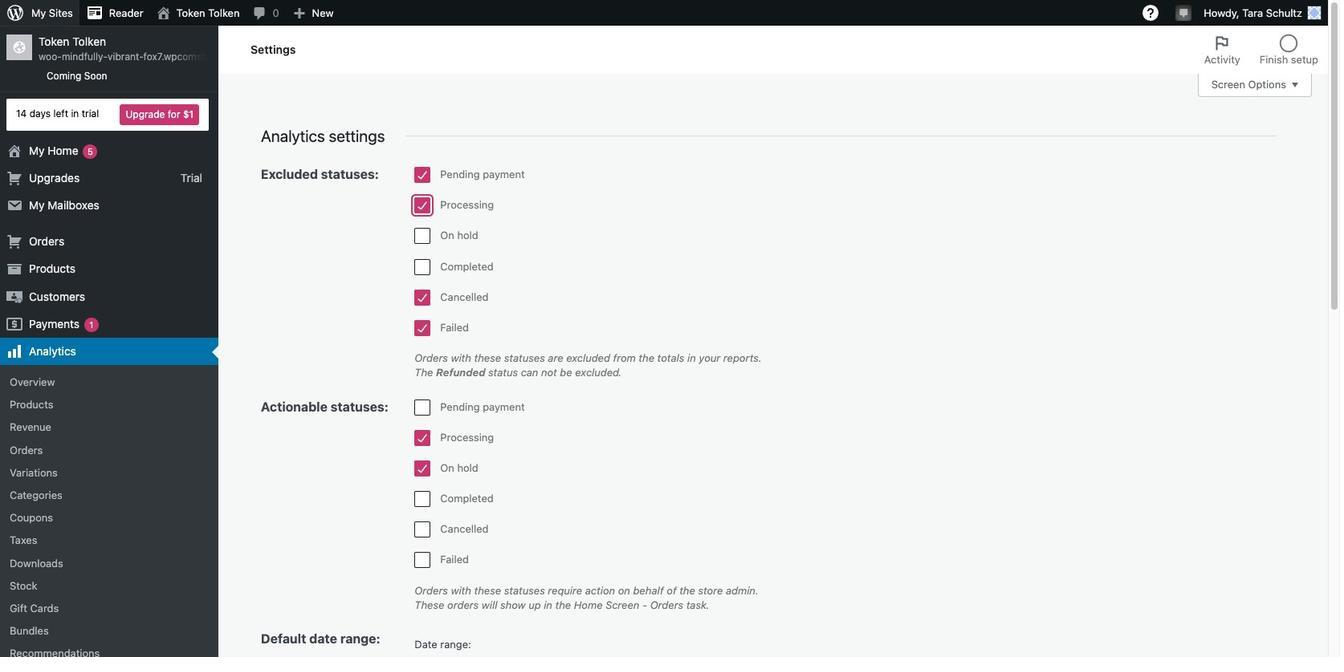 Task type: describe. For each thing, give the bounding box(es) containing it.
woo-
[[39, 51, 62, 63]]

home inside main menu navigation
[[48, 143, 78, 157]]

excluded.
[[575, 366, 622, 379]]

actionable statuses:
[[261, 399, 389, 414]]

14 days left in trial
[[16, 108, 99, 120]]

range
[[440, 638, 468, 651]]

orders up these
[[415, 584, 448, 597]]

on hold checkbox for actionable statuses:
[[415, 461, 431, 477]]

Completed checkbox
[[415, 259, 431, 275]]

schultz
[[1266, 6, 1302, 19]]

screen inside the "orders with these statuses require action on behalf of the store admin. these orders will show up in the home screen - orders task."
[[606, 599, 639, 612]]

admin.
[[726, 584, 759, 597]]

0 vertical spatial products
[[29, 262, 76, 276]]

orders down revenue
[[10, 444, 43, 457]]

not
[[541, 366, 557, 379]]

processing for actionable statuses:
[[440, 431, 494, 444]]

taxes
[[10, 534, 37, 547]]

-
[[642, 599, 647, 612]]

$1
[[183, 108, 194, 120]]

1 orders link from the top
[[0, 228, 218, 256]]

variations
[[10, 466, 58, 479]]

Failed checkbox
[[415, 553, 431, 569]]

left
[[53, 108, 68, 120]]

setup
[[1291, 53, 1318, 66]]

reader link
[[79, 0, 150, 26]]

Processing checkbox
[[415, 198, 431, 214]]

trial
[[181, 171, 202, 184]]

are
[[548, 352, 563, 365]]

bundles link
[[0, 620, 218, 643]]

token for token tolken woo-mindfully-vibrant-fox7.wpcomstaging.com coming soon
[[39, 35, 69, 48]]

:
[[468, 638, 471, 651]]

2 orders link from the top
[[0, 439, 218, 462]]

reader
[[109, 6, 143, 19]]

token tolken link
[[150, 0, 246, 26]]

taxes link
[[0, 529, 218, 552]]

on hold checkbox for excluded statuses:
[[415, 228, 431, 244]]

orders with these statuses require action on behalf of the store admin. these orders will show up in the home screen - orders task.
[[415, 584, 759, 612]]

can
[[521, 366, 538, 379]]

0 link
[[246, 0, 286, 26]]

my sites link
[[0, 0, 79, 26]]

gift cards link
[[0, 597, 218, 620]]

token for token tolken
[[176, 6, 205, 19]]

in inside the "orders with these statuses require action on behalf of the store admin. these orders will show up in the home screen - orders task."
[[544, 599, 552, 612]]

my for my sites
[[31, 6, 46, 19]]

variations link
[[0, 462, 218, 484]]

customers link
[[0, 283, 218, 310]]

refunded
[[436, 366, 485, 379]]

require
[[548, 584, 582, 597]]

my mailboxes
[[29, 198, 99, 212]]

home inside the "orders with these statuses require action on behalf of the store admin. these orders will show up in the home screen - orders task."
[[574, 599, 603, 612]]

categories
[[10, 489, 62, 502]]

screen inside dropdown button
[[1211, 78, 1245, 91]]

orders inside the orders with these statuses are excluded from the totals in your reports. the
[[415, 352, 448, 365]]

Completed checkbox
[[415, 491, 431, 507]]

cards
[[30, 602, 59, 615]]

0 horizontal spatial the
[[555, 599, 571, 612]]

settings
[[251, 42, 296, 56]]

overview link
[[0, 371, 218, 394]]

excluded statuses:
[[261, 167, 379, 181]]

actionable
[[261, 399, 328, 414]]

token tolken
[[176, 6, 240, 19]]

my for my home 5
[[29, 143, 45, 157]]

with for actionable statuses:
[[451, 584, 471, 597]]

Cancelled checkbox
[[415, 290, 431, 306]]

2 products link from the top
[[0, 394, 218, 416]]

upgrades
[[29, 171, 80, 184]]

finish
[[1260, 53, 1288, 66]]

these for actionable statuses:
[[474, 584, 501, 597]]

new link
[[286, 0, 340, 26]]

orders
[[447, 599, 479, 612]]

revenue link
[[0, 416, 218, 439]]

behalf
[[633, 584, 664, 597]]

actionable statuses: element
[[415, 399, 773, 583]]

in inside the orders with these statuses are excluded from the totals in your reports. the
[[687, 352, 696, 365]]

payments
[[29, 317, 80, 331]]

5
[[87, 146, 93, 156]]

upgrade
[[126, 108, 165, 120]]

default
[[261, 632, 306, 646]]

14
[[16, 108, 27, 120]]

default date range: date range :
[[261, 632, 471, 651]]

1 vertical spatial products
[[10, 398, 53, 411]]

tolken for token tolken woo-mindfully-vibrant-fox7.wpcomstaging.com coming soon
[[72, 35, 106, 48]]

analytics settings
[[261, 127, 385, 145]]

on
[[618, 584, 630, 597]]

categories link
[[0, 484, 218, 507]]

up
[[528, 599, 541, 612]]

pending for excluded statuses:
[[440, 168, 480, 181]]

your
[[699, 352, 720, 365]]

finish setup
[[1260, 53, 1318, 66]]

date
[[415, 638, 437, 651]]

orders with these statuses are excluded from the totals in your reports. the
[[415, 352, 762, 379]]

statuses: for excluded statuses:
[[321, 167, 379, 181]]

refunded status can not be excluded.
[[436, 366, 622, 379]]

action
[[585, 584, 615, 597]]

statuses: for actionable statuses:
[[331, 399, 389, 414]]

hold for excluded statuses:
[[457, 229, 478, 242]]

orders down my mailboxes
[[29, 235, 64, 248]]

trial
[[82, 108, 99, 120]]

the
[[415, 366, 433, 379]]

bundles
[[10, 625, 49, 638]]

overview
[[10, 376, 55, 389]]

downloads
[[10, 557, 63, 570]]

the inside the orders with these statuses are excluded from the totals in your reports. the
[[639, 352, 654, 365]]

howdy, tara schultz
[[1204, 6, 1302, 19]]



Task type: vqa. For each thing, say whether or not it's contained in the screenshot.
Template button to the bottom
no



Task type: locate. For each thing, give the bounding box(es) containing it.
products down overview
[[10, 398, 53, 411]]

1 horizontal spatial home
[[574, 599, 603, 612]]

1 these from the top
[[474, 352, 501, 365]]

1 cancelled from the top
[[440, 290, 489, 303]]

statuses up up
[[504, 584, 545, 597]]

tolken inside token tolken woo-mindfully-vibrant-fox7.wpcomstaging.com coming soon
[[72, 35, 106, 48]]

2 horizontal spatial the
[[679, 584, 695, 597]]

tolken inside toolbar navigation
[[208, 6, 240, 19]]

0 horizontal spatial screen
[[606, 599, 639, 612]]

failed inside actionable statuses: element
[[440, 554, 469, 566]]

revenue
[[10, 421, 51, 434]]

upgrade for $1
[[126, 108, 194, 120]]

hold
[[457, 229, 478, 242], [457, 462, 478, 474]]

totals
[[657, 352, 684, 365]]

completed for excluded statuses:
[[440, 260, 494, 273]]

1 vertical spatial pending payment
[[440, 400, 525, 413]]

2 pending from the top
[[440, 400, 480, 413]]

completed right completed option
[[440, 492, 494, 505]]

completed for actionable statuses:
[[440, 492, 494, 505]]

2 completed from the top
[[440, 492, 494, 505]]

token up woo-
[[39, 35, 69, 48]]

0 vertical spatial on hold checkbox
[[415, 228, 431, 244]]

tab list
[[1194, 26, 1328, 74]]

1 products link from the top
[[0, 256, 218, 283]]

my for my mailboxes
[[29, 198, 45, 212]]

these for excluded statuses:
[[474, 352, 501, 365]]

vibrant-
[[108, 51, 143, 63]]

1 vertical spatial home
[[574, 599, 603, 612]]

1 completed from the top
[[440, 260, 494, 273]]

statuses inside the orders with these statuses are excluded from the totals in your reports. the
[[504, 352, 545, 365]]

orders link up categories link
[[0, 439, 218, 462]]

mailboxes
[[48, 198, 99, 212]]

0 vertical spatial statuses:
[[321, 167, 379, 181]]

orders down of
[[650, 599, 683, 612]]

0 vertical spatial with
[[451, 352, 471, 365]]

with inside the orders with these statuses are excluded from the totals in your reports. the
[[451, 352, 471, 365]]

0 horizontal spatial in
[[71, 108, 79, 120]]

1 hold from the top
[[457, 229, 478, 242]]

coming
[[47, 70, 81, 82]]

0 vertical spatial analytics
[[261, 127, 325, 145]]

0 vertical spatial products link
[[0, 256, 218, 283]]

Failed checkbox
[[415, 320, 431, 336]]

1 vertical spatial with
[[451, 584, 471, 597]]

processing for excluded statuses:
[[440, 198, 494, 211]]

on
[[440, 229, 454, 242], [440, 462, 454, 474]]

with up "refunded"
[[451, 352, 471, 365]]

tab list containing activity
[[1194, 26, 1328, 74]]

analytics inside analytics link
[[29, 344, 76, 358]]

0 vertical spatial pending payment
[[440, 168, 525, 181]]

2 with from the top
[[451, 584, 471, 597]]

statuses: left pending payment option
[[331, 399, 389, 414]]

1 pending from the top
[[440, 168, 480, 181]]

completed
[[440, 260, 494, 273], [440, 492, 494, 505]]

with inside the "orders with these statuses require action on behalf of the store admin. these orders will show up in the home screen - orders task."
[[451, 584, 471, 597]]

1 horizontal spatial screen
[[1211, 78, 1245, 91]]

stock link
[[0, 575, 218, 597]]

in right up
[[544, 599, 552, 612]]

1 vertical spatial statuses
[[504, 584, 545, 597]]

0 vertical spatial cancelled
[[440, 290, 489, 303]]

payments 1
[[29, 317, 94, 331]]

screen down on
[[606, 599, 639, 612]]

these inside the orders with these statuses are excluded from the totals in your reports. the
[[474, 352, 501, 365]]

new
[[312, 6, 334, 19]]

tolken left 0 link
[[208, 6, 240, 19]]

stock
[[10, 580, 37, 592]]

for
[[168, 108, 180, 120]]

products link down analytics link
[[0, 394, 218, 416]]

processing inside actionable statuses: element
[[440, 431, 494, 444]]

payment for actionable statuses:
[[483, 400, 525, 413]]

0 vertical spatial my
[[31, 6, 46, 19]]

pending for actionable statuses:
[[440, 400, 480, 413]]

excluded
[[566, 352, 610, 365]]

0 vertical spatial token
[[176, 6, 205, 19]]

orders link down my mailboxes link
[[0, 228, 218, 256]]

products up customers
[[29, 262, 76, 276]]

notification image
[[1177, 6, 1190, 18]]

with for excluded statuses:
[[451, 352, 471, 365]]

my sites
[[31, 6, 73, 19]]

payment for excluded statuses:
[[483, 168, 525, 181]]

cancelled right cancelled option
[[440, 290, 489, 303]]

on inside excluded statuses: element
[[440, 229, 454, 242]]

failed for excluded statuses:
[[440, 321, 469, 334]]

token tolken woo-mindfully-vibrant-fox7.wpcomstaging.com coming soon
[[39, 35, 252, 82]]

status
[[488, 366, 518, 379]]

tolken up mindfully- at left
[[72, 35, 106, 48]]

pending payment inside actionable statuses: element
[[440, 400, 525, 413]]

with up orders
[[451, 584, 471, 597]]

these up the status
[[474, 352, 501, 365]]

1 vertical spatial on hold checkbox
[[415, 461, 431, 477]]

1 vertical spatial screen
[[606, 599, 639, 612]]

the
[[639, 352, 654, 365], [679, 584, 695, 597], [555, 599, 571, 612]]

0 vertical spatial home
[[48, 143, 78, 157]]

failed for actionable statuses:
[[440, 554, 469, 566]]

2 vertical spatial in
[[544, 599, 552, 612]]

0 vertical spatial in
[[71, 108, 79, 120]]

main menu navigation
[[0, 26, 252, 658]]

completed inside excluded statuses: element
[[440, 260, 494, 273]]

1 vertical spatial on
[[440, 462, 454, 474]]

statuses up refunded status can not be excluded.
[[504, 352, 545, 365]]

screen options
[[1211, 78, 1286, 91]]

1 with from the top
[[451, 352, 471, 365]]

1 horizontal spatial analytics
[[261, 127, 325, 145]]

2 payment from the top
[[483, 400, 525, 413]]

finish setup button
[[1250, 26, 1328, 74]]

hold inside excluded statuses: element
[[457, 229, 478, 242]]

statuses: down settings
[[321, 167, 379, 181]]

activity
[[1204, 53, 1240, 66]]

in right left
[[71, 108, 79, 120]]

analytics for analytics
[[29, 344, 76, 358]]

1 vertical spatial in
[[687, 352, 696, 365]]

1 vertical spatial failed
[[440, 554, 469, 566]]

pending down "refunded"
[[440, 400, 480, 413]]

Pending payment checkbox
[[415, 167, 431, 183]]

home
[[48, 143, 78, 157], [574, 599, 603, 612]]

gift
[[10, 602, 27, 615]]

pending payment right pending payment checkbox
[[440, 168, 525, 181]]

2 on from the top
[[440, 462, 454, 474]]

Processing checkbox
[[415, 430, 431, 446]]

2 statuses from the top
[[504, 584, 545, 597]]

1 pending payment from the top
[[440, 168, 525, 181]]

pending inside excluded statuses: element
[[440, 168, 480, 181]]

pending payment for actionable statuses:
[[440, 400, 525, 413]]

0 vertical spatial failed
[[440, 321, 469, 334]]

payment
[[483, 168, 525, 181], [483, 400, 525, 413]]

on hold checkbox up completed checkbox
[[415, 228, 431, 244]]

cancelled for excluded statuses:
[[440, 290, 489, 303]]

2 cancelled from the top
[[440, 523, 489, 536]]

screen down "activity"
[[1211, 78, 1245, 91]]

tolken
[[208, 6, 240, 19], [72, 35, 106, 48]]

pending right pending payment checkbox
[[440, 168, 480, 181]]

range:
[[340, 632, 380, 646]]

processing right processing checkbox
[[440, 431, 494, 444]]

statuses
[[504, 352, 545, 365], [504, 584, 545, 597]]

my
[[31, 6, 46, 19], [29, 143, 45, 157], [29, 198, 45, 212]]

1 horizontal spatial token
[[176, 6, 205, 19]]

hold for actionable statuses:
[[457, 462, 478, 474]]

failed right failed option
[[440, 554, 469, 566]]

processing inside excluded statuses: element
[[440, 198, 494, 211]]

completed right completed checkbox
[[440, 260, 494, 273]]

task.
[[686, 599, 709, 612]]

cancelled for actionable statuses:
[[440, 523, 489, 536]]

the right from
[[639, 352, 654, 365]]

payment inside actionable statuses: element
[[483, 400, 525, 413]]

completed inside actionable statuses: element
[[440, 492, 494, 505]]

hold inside actionable statuses: element
[[457, 462, 478, 474]]

excluded
[[261, 167, 318, 181]]

statuses inside the "orders with these statuses require action on behalf of the store admin. these orders will show up in the home screen - orders task."
[[504, 584, 545, 597]]

will
[[482, 599, 497, 612]]

these
[[415, 599, 444, 612]]

1 vertical spatial hold
[[457, 462, 478, 474]]

products link up the 1
[[0, 256, 218, 283]]

0 vertical spatial on hold
[[440, 229, 478, 242]]

howdy,
[[1204, 6, 1239, 19]]

excluded statuses: element
[[415, 167, 773, 351]]

the right of
[[679, 584, 695, 597]]

1 on hold checkbox from the top
[[415, 228, 431, 244]]

1 failed from the top
[[440, 321, 469, 334]]

1 on from the top
[[440, 229, 454, 242]]

1 statuses from the top
[[504, 352, 545, 365]]

0 horizontal spatial home
[[48, 143, 78, 157]]

1 vertical spatial analytics
[[29, 344, 76, 358]]

analytics link
[[0, 338, 218, 365]]

of
[[667, 584, 677, 597]]

1 horizontal spatial the
[[639, 352, 654, 365]]

1 vertical spatial payment
[[483, 400, 525, 413]]

0 horizontal spatial analytics
[[29, 344, 76, 358]]

2 hold from the top
[[457, 462, 478, 474]]

coupons link
[[0, 507, 218, 529]]

2 pending payment from the top
[[440, 400, 525, 413]]

pending payment down the status
[[440, 400, 525, 413]]

1 vertical spatial processing
[[440, 431, 494, 444]]

in
[[71, 108, 79, 120], [687, 352, 696, 365], [544, 599, 552, 612]]

1 vertical spatial products link
[[0, 394, 218, 416]]

on hold inside excluded statuses: element
[[440, 229, 478, 242]]

1 vertical spatial the
[[679, 584, 695, 597]]

in inside main menu navigation
[[71, 108, 79, 120]]

2 on hold checkbox from the top
[[415, 461, 431, 477]]

show
[[500, 599, 526, 612]]

options
[[1248, 78, 1286, 91]]

2 on hold from the top
[[440, 462, 478, 474]]

0 vertical spatial orders link
[[0, 228, 218, 256]]

statuses for actionable statuses:
[[504, 584, 545, 597]]

1 vertical spatial orders link
[[0, 439, 218, 462]]

pending inside actionable statuses: element
[[440, 400, 480, 413]]

soon
[[84, 70, 107, 82]]

orders link
[[0, 228, 218, 256], [0, 439, 218, 462]]

failed right failed checkbox
[[440, 321, 469, 334]]

0 vertical spatial pending
[[440, 168, 480, 181]]

days
[[29, 108, 51, 120]]

on for excluded statuses:
[[440, 229, 454, 242]]

0 vertical spatial statuses
[[504, 352, 545, 365]]

pending payment
[[440, 168, 525, 181], [440, 400, 525, 413]]

these inside the "orders with these statuses require action on behalf of the store admin. these orders will show up in the home screen - orders task."
[[474, 584, 501, 597]]

1 payment from the top
[[483, 168, 525, 181]]

2 horizontal spatial in
[[687, 352, 696, 365]]

token inside toolbar navigation
[[176, 6, 205, 19]]

cancelled right cancelled checkbox
[[440, 523, 489, 536]]

1 vertical spatial cancelled
[[440, 523, 489, 536]]

0 vertical spatial the
[[639, 352, 654, 365]]

0 horizontal spatial token
[[39, 35, 69, 48]]

tolken for token tolken
[[208, 6, 240, 19]]

token
[[176, 6, 205, 19], [39, 35, 69, 48]]

0 vertical spatial processing
[[440, 198, 494, 211]]

sites
[[49, 6, 73, 19]]

0 vertical spatial hold
[[457, 229, 478, 242]]

analytics up excluded
[[261, 127, 325, 145]]

On hold checkbox
[[415, 228, 431, 244], [415, 461, 431, 477]]

my mailboxes link
[[0, 192, 218, 219]]

0 vertical spatial screen
[[1211, 78, 1245, 91]]

1 on hold from the top
[[440, 229, 478, 242]]

0 horizontal spatial tolken
[[72, 35, 106, 48]]

statuses:
[[321, 167, 379, 181], [331, 399, 389, 414]]

1 horizontal spatial in
[[544, 599, 552, 612]]

tara
[[1242, 6, 1263, 19]]

orders up the
[[415, 352, 448, 365]]

my inside "my sites" link
[[31, 6, 46, 19]]

my inside my mailboxes link
[[29, 198, 45, 212]]

pending payment for excluded statuses:
[[440, 168, 525, 181]]

1 vertical spatial statuses:
[[331, 399, 389, 414]]

2 these from the top
[[474, 584, 501, 597]]

processing
[[440, 198, 494, 211], [440, 431, 494, 444]]

on hold inside actionable statuses: element
[[440, 462, 478, 474]]

these up the will
[[474, 584, 501, 597]]

token inside token tolken woo-mindfully-vibrant-fox7.wpcomstaging.com coming soon
[[39, 35, 69, 48]]

screen options button
[[1198, 73, 1312, 97]]

1 vertical spatial completed
[[440, 492, 494, 505]]

on hold checkbox inside excluded statuses: element
[[415, 228, 431, 244]]

2 processing from the top
[[440, 431, 494, 444]]

on hold for excluded statuses:
[[440, 229, 478, 242]]

1 vertical spatial my
[[29, 143, 45, 157]]

products link
[[0, 256, 218, 283], [0, 394, 218, 416]]

on hold checkbox inside actionable statuses: element
[[415, 461, 431, 477]]

1 vertical spatial token
[[39, 35, 69, 48]]

2 vertical spatial my
[[29, 198, 45, 212]]

Pending payment checkbox
[[415, 399, 431, 416]]

cancelled inside excluded statuses: element
[[440, 290, 489, 303]]

1 vertical spatial tolken
[[72, 35, 106, 48]]

fox7.wpcomstaging.com
[[143, 51, 252, 63]]

pending payment inside excluded statuses: element
[[440, 168, 525, 181]]

0 vertical spatial payment
[[483, 168, 525, 181]]

home down action
[[574, 599, 603, 612]]

0 vertical spatial on
[[440, 229, 454, 242]]

the down the "require" at the bottom left of page
[[555, 599, 571, 612]]

be
[[560, 366, 572, 379]]

1 vertical spatial these
[[474, 584, 501, 597]]

1 vertical spatial on hold
[[440, 462, 478, 474]]

payment inside excluded statuses: element
[[483, 168, 525, 181]]

0
[[273, 6, 279, 19]]

on hold checkbox down processing checkbox
[[415, 461, 431, 477]]

gift cards
[[10, 602, 59, 615]]

my up "upgrades"
[[29, 143, 45, 157]]

mindfully-
[[62, 51, 108, 63]]

my down "upgrades"
[[29, 198, 45, 212]]

0 vertical spatial these
[[474, 352, 501, 365]]

failed
[[440, 321, 469, 334], [440, 554, 469, 566]]

cancelled inside actionable statuses: element
[[440, 523, 489, 536]]

on for actionable statuses:
[[440, 462, 454, 474]]

on hold for actionable statuses:
[[440, 462, 478, 474]]

in left your
[[687, 352, 696, 365]]

analytics
[[261, 127, 325, 145], [29, 344, 76, 358]]

0 vertical spatial tolken
[[208, 6, 240, 19]]

token up fox7.wpcomstaging.com
[[176, 6, 205, 19]]

2 vertical spatial the
[[555, 599, 571, 612]]

1 vertical spatial pending
[[440, 400, 480, 413]]

1
[[89, 319, 94, 330]]

toolbar navigation
[[0, 0, 1328, 29]]

Cancelled checkbox
[[415, 522, 431, 538]]

processing right processing option
[[440, 198, 494, 211]]

1 processing from the top
[[440, 198, 494, 211]]

0 vertical spatial completed
[[440, 260, 494, 273]]

my left sites
[[31, 6, 46, 19]]

upgrade for $1 button
[[120, 104, 199, 125]]

analytics for analytics settings
[[261, 127, 325, 145]]

failed inside excluded statuses: element
[[440, 321, 469, 334]]

date
[[309, 632, 337, 646]]

statuses for excluded statuses:
[[504, 352, 545, 365]]

store
[[698, 584, 723, 597]]

pending
[[440, 168, 480, 181], [440, 400, 480, 413]]

settings
[[329, 127, 385, 145]]

from
[[613, 352, 636, 365]]

2 failed from the top
[[440, 554, 469, 566]]

1 horizontal spatial tolken
[[208, 6, 240, 19]]

analytics down payments
[[29, 344, 76, 358]]

home left 5
[[48, 143, 78, 157]]



